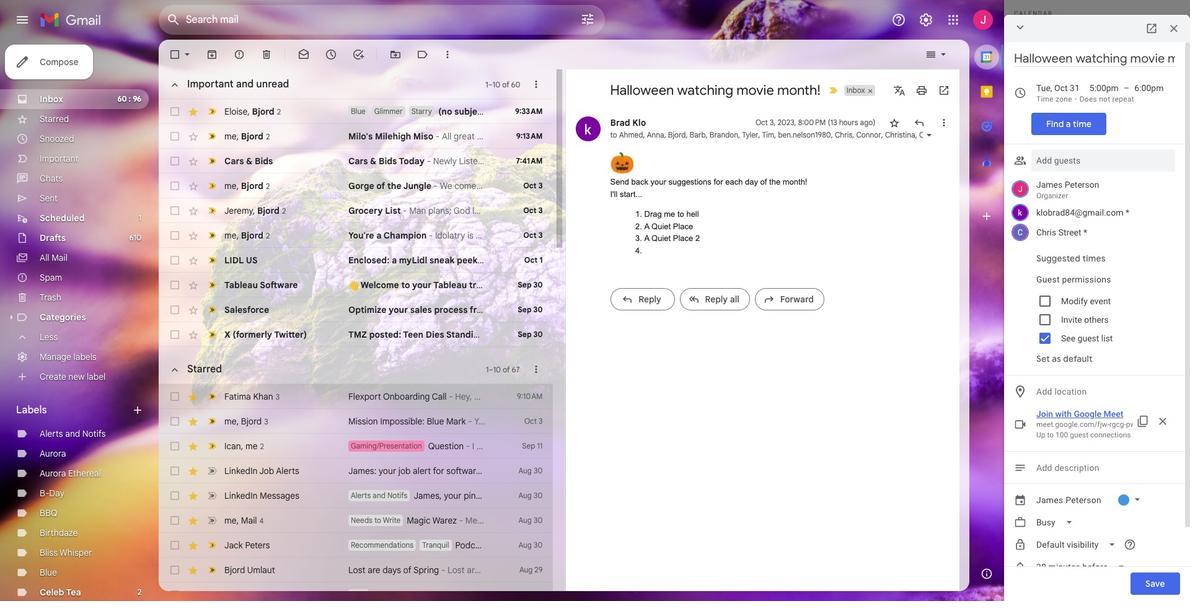 Task type: describe. For each thing, give the bounding box(es) containing it.
the inside important and unread tab panel
[[388, 181, 402, 192]]

dies
[[426, 329, 445, 341]]

whisper
[[60, 548, 92, 559]]

eloise , bjord 2
[[225, 106, 281, 117]]

suggestions
[[669, 177, 712, 187]]

- right the question
[[466, 441, 470, 452]]

row containing eloise
[[159, 99, 553, 124]]

- right call at the left of page
[[449, 391, 453, 403]]

inbox for inbox link
[[40, 94, 63, 105]]

side panel section
[[970, 40, 1005, 592]]

3 for mission impossible: blue mark -
[[539, 417, 543, 426]]

bjord down jeremy , bjord 2
[[241, 230, 264, 241]]

labels
[[16, 404, 47, 417]]

row containing cars & bids
[[159, 149, 553, 174]]

bjord down fatima khan 3
[[241, 416, 262, 427]]

- right oranges
[[409, 590, 413, 601]]

support image
[[892, 12, 907, 27]]

row containing ican
[[159, 434, 553, 459]]

snooze image
[[325, 48, 337, 61]]

jacob
[[225, 590, 249, 601]]

1 tableau from the left
[[225, 280, 258, 291]]

alerts and notifs link
[[40, 429, 106, 440]]

your left pin
[[444, 491, 462, 502]]

snoozed
[[40, 133, 74, 145]]

- right mark
[[468, 416, 472, 427]]

notifs for alerts and notifs
[[82, 429, 106, 440]]

you're
[[349, 230, 374, 241]]

snoozed link
[[40, 133, 74, 145]]

brandon
[[710, 130, 739, 140]]

job
[[259, 466, 274, 477]]

drag
[[645, 210, 662, 219]]

aug for -
[[520, 566, 533, 575]]

96
[[133, 94, 141, 104]]

67
[[512, 365, 520, 374]]

to right lead
[[513, 305, 521, 316]]

and right cash
[[546, 305, 562, 316]]

of inside send back your suggestions for each day of the month! i'll start... drag me to hell a quiet place a quiet place 2
[[761, 177, 768, 187]]

1 aug 30 from the top
[[519, 466, 543, 476]]

has
[[567, 466, 581, 477]]

bjord down eloise , bjord 2
[[241, 131, 264, 142]]

optimize your sales process from lead to cash and beyond
[[349, 305, 596, 316]]

me for fourth row
[[225, 180, 237, 191]]

job
[[399, 466, 411, 477]]

spring
[[414, 565, 439, 576]]

more image
[[442, 48, 454, 61]]

6 30 from the top
[[534, 516, 543, 525]]

james: your job alert for software engineer in east asia has been created
[[349, 466, 636, 477]]

28
[[535, 591, 543, 600]]

aug for oranges
[[520, 591, 533, 600]]

not starred image
[[889, 117, 901, 129]]

ben.nelson1980
[[779, 130, 832, 140]]

your inside send back your suggestions for each day of the month! i'll start... drag me to hell a quiet place a quiet place 2
[[651, 177, 667, 187]]

aug 29
[[520, 566, 543, 575]]

clark
[[920, 130, 937, 140]]

oct 3 for mission impossible: blue mark -
[[525, 417, 543, 426]]

of for 60
[[503, 80, 510, 89]]

blue link
[[40, 568, 57, 579]]

2 a from the top
[[645, 234, 650, 243]]

60 inside important and unread tab panel
[[512, 80, 521, 89]]

brad
[[611, 117, 631, 128]]

6 row from the top
[[159, 223, 553, 248]]

me , mail 4
[[225, 515, 264, 526]]

your left sales
[[389, 305, 408, 316]]

:
[[129, 94, 131, 104]]

enclosed: a mylidl sneak peek
[[349, 255, 480, 266]]

through
[[486, 329, 522, 341]]

sep for tableau software
[[518, 280, 532, 290]]

starred button
[[163, 358, 227, 382]]

subject)
[[455, 106, 490, 117]]

linkedin for linkedin job alerts
[[225, 466, 258, 477]]

bjord down jack
[[225, 565, 245, 576]]

reply all
[[706, 294, 740, 305]]

enclosed: a mylidl sneak peek link
[[349, 254, 501, 267]]

ahmed
[[619, 130, 644, 140]]

cars & bids today -
[[349, 156, 433, 167]]

row containing jeremy
[[159, 198, 553, 223]]

aug 30 for magic warez
[[519, 516, 543, 525]]

connor
[[857, 130, 882, 140]]

🎃 image
[[611, 151, 635, 175]]

scheduled link
[[40, 213, 85, 224]]

1 for 1 – 10 of 60
[[486, 80, 489, 89]]

1 up cash
[[540, 256, 543, 265]]

x
[[225, 329, 231, 341]]

60 inside labels navigation
[[117, 94, 127, 104]]

your left job
[[379, 466, 396, 477]]

2 inside jeremy , bjord 2
[[282, 206, 286, 216]]

3 inside fatima khan 3
[[276, 392, 280, 402]]

gaming/presentation
[[351, 442, 422, 451]]

4
[[260, 516, 264, 526]]

alerts and notifs
[[40, 429, 106, 440]]

3 for you're a champion -
[[539, 231, 543, 240]]

spam
[[40, 272, 62, 283]]

(no subject)
[[439, 106, 490, 117]]

row containing tableau software
[[159, 273, 553, 298]]

oct for gorge of the jungle -
[[524, 181, 537, 190]]

b-day
[[40, 488, 64, 499]]

software
[[447, 466, 481, 477]]

– for 1 – 10 of 67
[[489, 365, 494, 374]]

klo
[[633, 117, 647, 128]]

Not starred checkbox
[[889, 117, 901, 129]]

tea
[[66, 587, 81, 599]]

1 place from the top
[[673, 222, 694, 231]]

sep for x (formerly twitter)
[[518, 330, 532, 339]]

reply
[[706, 294, 728, 305]]

mylidl
[[399, 255, 428, 266]]

me for 2nd row from the top
[[225, 131, 237, 142]]

software
[[260, 280, 298, 291]]

1 sep 30 from the top
[[518, 280, 543, 290]]

bids for cars & bids
[[255, 156, 273, 167]]

- right list
[[403, 205, 407, 216]]

milehigh
[[375, 131, 411, 142]]

search mail image
[[163, 9, 185, 31]]

7:41 am
[[516, 156, 543, 166]]

row containing linkedin messages
[[159, 484, 655, 509]]

gaming/presentation question -
[[351, 441, 473, 452]]

starred inside labels navigation
[[40, 114, 69, 125]]

main menu image
[[15, 12, 30, 27]]

1 quiet from the top
[[652, 222, 671, 231]]

hell
[[687, 210, 699, 219]]

enclosed:
[[349, 255, 390, 266]]

3 for grocery list -
[[539, 206, 543, 215]]

row containing bjord umlaut
[[159, 558, 553, 583]]

needs to write magic warez -
[[351, 515, 466, 527]]

all
[[731, 294, 740, 305]]

important for important and unread
[[187, 78, 234, 91]]

1 for 1 – 10 of 67
[[486, 365, 489, 374]]

1 a from the top
[[645, 222, 650, 231]]

tim
[[763, 130, 775, 140]]

11
[[538, 442, 543, 451]]

send
[[611, 177, 630, 187]]

cars for cars & bids
[[225, 156, 244, 167]]

30 for job
[[534, 466, 543, 476]]

bjord left barb
[[669, 130, 686, 140]]

important and unread
[[187, 78, 289, 91]]

oct 3 for gorge of the jungle -
[[524, 181, 543, 190]]

bjord right eloise
[[252, 106, 275, 117]]

advanced search options image
[[576, 7, 600, 32]]

each
[[726, 177, 743, 187]]

trash link
[[40, 292, 61, 303]]

linkedin for linkedin messages
[[225, 491, 258, 502]]

2 place from the top
[[673, 234, 694, 243]]

9:13 am
[[516, 132, 543, 141]]

a for mylidl
[[392, 255, 397, 266]]

tableau inside 'link'
[[434, 280, 467, 291]]

60 : 96
[[117, 94, 141, 104]]

me for 12th row from the top
[[225, 416, 237, 427]]

labels navigation
[[0, 40, 159, 602]]

blue inside important and unread tab panel
[[351, 107, 366, 116]]

2 inside send back your suggestions for each day of the month! i'll start... drag me to hell a quiet place a quiet place 2
[[696, 234, 700, 243]]

important and unread tab panel
[[159, 69, 658, 347]]

sep for salesforce
[[518, 305, 532, 314]]

inbox button
[[845, 85, 867, 96]]

- right "warez"
[[459, 515, 463, 527]]

labels image
[[417, 48, 429, 61]]

messages
[[260, 491, 300, 502]]

concrete
[[598, 329, 637, 341]]

celeb tea link
[[40, 587, 81, 599]]

impossible:
[[380, 416, 425, 427]]

oct for you're a champion -
[[524, 231, 537, 240]]

labels heading
[[16, 404, 132, 417]]

archive image
[[206, 48, 218, 61]]

& for cars & bids today -
[[370, 156, 377, 167]]

milo's
[[349, 131, 373, 142]]

bliss
[[40, 548, 58, 559]]

inbox link
[[40, 94, 63, 105]]

chats link
[[40, 173, 63, 184]]

create new label
[[40, 372, 106, 383]]

please
[[520, 491, 546, 502]]

3 inside me , bjord 3
[[264, 417, 268, 426]]

bjord right jeremy at top left
[[257, 205, 280, 216]]

james:
[[349, 466, 377, 477]]

are
[[368, 565, 381, 576]]

9:33 am
[[515, 107, 543, 116]]

reply all link
[[680, 288, 750, 311]]

inbox for inbox button
[[847, 86, 866, 95]]

bids for cars & bids today -
[[379, 156, 397, 167]]

hits
[[579, 329, 596, 341]]

oct 1
[[525, 256, 543, 265]]

me , bjord 2 for you're
[[225, 230, 270, 241]]

manage labels
[[40, 352, 97, 363]]

1 horizontal spatial alerts
[[276, 466, 300, 477]]



Task type: locate. For each thing, give the bounding box(es) containing it.
starred inside button
[[187, 364, 222, 376]]

0 vertical spatial sep 30
[[518, 280, 543, 290]]

1 vertical spatial important
[[40, 153, 78, 164]]

for for alert
[[433, 466, 445, 477]]

1 horizontal spatial for
[[714, 177, 724, 187]]

2 vertical spatial sep 30
[[518, 330, 543, 339]]

inbox up hours
[[847, 86, 866, 95]]

place
[[673, 222, 694, 231], [673, 234, 694, 243]]

0 horizontal spatial inbox
[[40, 94, 63, 105]]

brad klo
[[611, 117, 647, 128]]

0 vertical spatial aurora
[[40, 448, 66, 460]]

row up james:
[[159, 434, 553, 459]]

None search field
[[159, 5, 605, 35]]

your right back
[[651, 177, 667, 187]]

a right "you're"
[[377, 230, 382, 241]]

2 aug 30 from the top
[[519, 491, 543, 501]]

1 horizontal spatial starred
[[187, 364, 222, 376]]

the right day
[[770, 177, 781, 187]]

cars up jeremy at top left
[[225, 156, 244, 167]]

fatima
[[225, 391, 251, 402]]

in
[[520, 466, 527, 477]]

row containing salesforce
[[159, 298, 596, 323]]

me up lidl
[[225, 230, 237, 241]]

1 horizontal spatial cars
[[349, 156, 368, 167]]

sep 30 for to
[[518, 305, 543, 314]]

1 vertical spatial quiet
[[652, 234, 671, 243]]

anna
[[647, 130, 665, 140]]

2 horizontal spatial blue
[[427, 416, 444, 427]]

halloween watching movie month! main content
[[159, 40, 1191, 602]]

0 horizontal spatial alerts
[[40, 429, 63, 440]]

4 30 from the top
[[534, 466, 543, 476]]

me for 14th row from the bottom of the halloween watching movie month! main content
[[225, 230, 237, 241]]

sep 11
[[523, 442, 543, 451]]

the inside send back your suggestions for each day of the month! i'll start... drag me to hell a quiet place a quiet place 2
[[770, 177, 781, 187]]

1 horizontal spatial notifs
[[388, 491, 408, 501]]

cars for cars & bids today -
[[349, 156, 368, 167]]

17 row from the top
[[159, 533, 553, 558]]

linkedin up me , mail 4
[[225, 491, 258, 502]]

me , bjord 2 for milo's
[[225, 131, 270, 142]]

optimize your sales process from lead to cash and beyond link
[[349, 304, 596, 316]]

& up jeremy , bjord 2
[[246, 156, 253, 167]]

gmail image
[[40, 7, 107, 32]]

1 vertical spatial alerts
[[276, 466, 300, 477]]

tableau software
[[225, 280, 298, 291]]

important inside button
[[187, 78, 234, 91]]

bids up jeremy , bjord 2
[[255, 156, 273, 167]]

1 inside starred tab panel
[[486, 365, 489, 374]]

1 left 67
[[486, 365, 489, 374]]

sep inside starred tab panel
[[523, 442, 536, 451]]

important down archive "image"
[[187, 78, 234, 91]]

aug 30 up aug 29
[[519, 541, 543, 550]]

30 for peters
[[534, 541, 543, 550]]

alerts inside the alerts and notifs james, your pin is 782820. please confirm your email address
[[351, 491, 371, 501]]

0 vertical spatial quiet
[[652, 222, 671, 231]]

3 me , bjord 2 from the top
[[225, 230, 270, 241]]

mail right all
[[52, 252, 68, 264]]

asia
[[549, 466, 565, 477]]

pin
[[464, 491, 476, 502]]

1 vertical spatial –
[[489, 365, 494, 374]]

alerts for alerts and notifs
[[40, 429, 63, 440]]

aurora down aurora link
[[40, 468, 66, 479]]

row up the 'optimize' at the bottom left of page
[[159, 273, 553, 298]]

scheduled
[[40, 213, 85, 224]]

- up "enclosed: a mylidl sneak peek" link on the top left of the page
[[429, 230, 433, 241]]

0 horizontal spatial for
[[433, 466, 445, 477]]

2 cars from the left
[[349, 156, 368, 167]]

0 vertical spatial blue
[[351, 107, 366, 116]]

notifs for alerts and notifs james, your pin is 782820. please confirm your email address
[[388, 491, 408, 501]]

0 vertical spatial a
[[645, 222, 650, 231]]

to inside 'link'
[[402, 280, 410, 291]]

optimize
[[349, 305, 387, 316]]

to ahmed , anna , bjord , barb , brandon , tyler , tim , ben.nelson1980 , chris , connor , christina , clark
[[611, 130, 937, 140]]

me up jack
[[225, 515, 237, 526]]

2 bids from the left
[[379, 156, 397, 167]]

to inside send back your suggestions for each day of the month! i'll start... drag me to hell a quiet place a quiet place 2
[[678, 210, 685, 219]]

alerts inside labels navigation
[[40, 429, 63, 440]]

1 vertical spatial linkedin
[[225, 491, 258, 502]]

linkedin down ican , me 2
[[225, 466, 258, 477]]

2 vertical spatial blue
[[40, 568, 57, 579]]

month!
[[778, 82, 821, 99], [783, 177, 808, 187]]

10 inside important and unread tab panel
[[493, 80, 501, 89]]

row containing linkedin job alerts
[[159, 459, 636, 484]]

Search mail text field
[[186, 14, 546, 26]]

10 for 1 – 10 of 67
[[494, 365, 501, 374]]

notifs
[[82, 429, 106, 440], [388, 491, 408, 501]]

1 horizontal spatial a
[[392, 255, 397, 266]]

notifs inside the alerts and notifs james, your pin is 782820. please confirm your email address
[[388, 491, 408, 501]]

1
[[486, 80, 489, 89], [139, 213, 141, 223], [540, 256, 543, 265], [486, 365, 489, 374]]

0 horizontal spatial the
[[388, 181, 402, 192]]

1 vertical spatial month!
[[783, 177, 808, 187]]

1 horizontal spatial inbox
[[847, 86, 866, 95]]

row
[[159, 99, 553, 124], [159, 124, 553, 149], [159, 149, 553, 174], [159, 174, 553, 198], [159, 198, 553, 223], [159, 223, 553, 248], [159, 248, 553, 273], [159, 273, 553, 298], [159, 298, 596, 323], [159, 323, 658, 347], [159, 385, 553, 409], [159, 409, 553, 434], [159, 434, 553, 459], [159, 459, 636, 484], [159, 484, 655, 509], [159, 509, 553, 533], [159, 533, 553, 558], [159, 558, 553, 583], [159, 583, 553, 602]]

bjord down cars & bids
[[241, 180, 264, 191]]

cars down milo's at the top left of the page
[[349, 156, 368, 167]]

birthdaze
[[40, 528, 78, 539]]

0 vertical spatial –
[[489, 80, 493, 89]]

0 horizontal spatial 60
[[117, 94, 127, 104]]

mail inside labels navigation
[[52, 252, 68, 264]]

ethereal
[[68, 468, 101, 479]]

13 row from the top
[[159, 434, 553, 459]]

new
[[68, 372, 85, 383]]

for right the alert in the bottom of the page
[[433, 466, 445, 477]]

👀 image
[[480, 256, 491, 267]]

10 inside starred tab panel
[[494, 365, 501, 374]]

notifs down labels heading
[[82, 429, 106, 440]]

and up write
[[373, 491, 386, 501]]

2 30 from the top
[[534, 305, 543, 314]]

of left 67
[[503, 365, 510, 374]]

me up ican
[[225, 416, 237, 427]]

2 quiet from the top
[[652, 234, 671, 243]]

2 vertical spatial me , bjord 2
[[225, 230, 270, 241]]

– left 67
[[489, 365, 494, 374]]

and for alerts and notifs
[[65, 429, 80, 440]]

sent link
[[40, 193, 58, 204]]

oct 3 inside starred tab panel
[[525, 417, 543, 426]]

blue left mark
[[427, 416, 444, 427]]

782820.
[[487, 491, 518, 502]]

1 – 10 of 67
[[486, 365, 520, 374]]

oct inside cell
[[756, 118, 769, 127]]

and for important and unread
[[236, 78, 254, 91]]

aug for magic warez
[[519, 516, 532, 525]]

halloween watching movie month!
[[611, 82, 821, 99]]

alert
[[413, 466, 431, 477]]

row containing jacob simon
[[159, 583, 553, 602]]

aug 28
[[520, 591, 543, 600]]

tableau down lidl us
[[225, 280, 258, 291]]

row down "glimmer"
[[159, 124, 553, 149]]

oct 3 for grocery list -
[[524, 206, 543, 215]]

1 vertical spatial for
[[433, 466, 445, 477]]

row up mission
[[159, 385, 553, 409]]

me inside send back your suggestions for each day of the month! i'll start... drag me to hell a quiet place a quiet place 2
[[665, 210, 676, 219]]

3
[[539, 181, 543, 190], [539, 206, 543, 215], [539, 231, 543, 240], [276, 392, 280, 402], [539, 417, 543, 426], [264, 417, 268, 426]]

bids left the today
[[379, 156, 397, 167]]

row containing lidl us
[[159, 248, 553, 273]]

grocery list -
[[349, 205, 410, 216]]

2 vertical spatial alerts
[[351, 491, 371, 501]]

4 row from the top
[[159, 174, 553, 198]]

0 horizontal spatial mail
[[52, 252, 68, 264]]

1 vertical spatial notifs
[[388, 491, 408, 501]]

oct inside starred tab panel
[[525, 417, 537, 426]]

oct for grocery list -
[[524, 206, 537, 215]]

sep down cash
[[518, 330, 532, 339]]

0 vertical spatial 60
[[512, 80, 521, 89]]

x (formerly twitter)
[[225, 329, 307, 341]]

0 vertical spatial starred
[[40, 114, 69, 125]]

alerts down james:
[[351, 491, 371, 501]]

- right jungle
[[434, 181, 438, 192]]

30 down please
[[534, 516, 543, 525]]

0 horizontal spatial notifs
[[82, 429, 106, 440]]

oct 3, 2023, 8:00 pm (13 hours ago) cell
[[756, 117, 876, 129]]

row down gaming/presentation
[[159, 459, 636, 484]]

and left unread
[[236, 78, 254, 91]]

0 vertical spatial 10
[[493, 80, 501, 89]]

your inside 'link'
[[413, 280, 432, 291]]

1 linkedin from the top
[[225, 466, 258, 477]]

30 up "29"
[[534, 541, 543, 550]]

month! right day
[[783, 177, 808, 187]]

compose
[[40, 56, 78, 68]]

and for alerts and notifs james, your pin is 782820. please confirm your email address
[[373, 491, 386, 501]]

2 sep 30 from the top
[[518, 305, 543, 314]]

- right the today
[[427, 156, 431, 167]]

a for champion
[[377, 230, 382, 241]]

me , bjord 2 up cars & bids
[[225, 131, 270, 142]]

30 for software
[[534, 280, 543, 290]]

0 horizontal spatial &
[[246, 156, 253, 167]]

0 vertical spatial important
[[187, 78, 234, 91]]

11 row from the top
[[159, 385, 553, 409]]

1 & from the left
[[246, 156, 253, 167]]

0 horizontal spatial important
[[40, 153, 78, 164]]

delete image
[[261, 48, 273, 61]]

row up "you're"
[[159, 198, 553, 223]]

30 up car
[[534, 305, 543, 314]]

your up sales
[[413, 280, 432, 291]]

0 horizontal spatial blue
[[40, 568, 57, 579]]

1 vertical spatial 60
[[117, 94, 127, 104]]

me , bjord 2 up us
[[225, 230, 270, 241]]

inbox up starred link
[[40, 94, 63, 105]]

1 for 1
[[139, 213, 141, 223]]

30 down cash
[[534, 330, 543, 339]]

oct for mission impossible: blue mark -
[[525, 417, 537, 426]]

row up grocery
[[159, 174, 553, 198]]

1 vertical spatial aurora
[[40, 468, 66, 479]]

1 horizontal spatial the
[[770, 177, 781, 187]]

to down brad
[[611, 130, 618, 140]]

0 vertical spatial month!
[[778, 82, 821, 99]]

inbox section options image
[[531, 78, 543, 91]]

important down snoozed
[[40, 153, 78, 164]]

1 up subject)
[[486, 80, 489, 89]]

unread
[[256, 78, 289, 91]]

oct 3 for you're a champion -
[[524, 231, 543, 240]]

move to image
[[390, 48, 402, 61]]

sneak
[[430, 255, 455, 266]]

610
[[129, 233, 141, 243]]

3 row from the top
[[159, 149, 553, 174]]

None checkbox
[[169, 48, 181, 61], [169, 130, 181, 143], [169, 180, 181, 192], [169, 279, 181, 292], [169, 304, 181, 316], [169, 490, 181, 502], [169, 515, 181, 527], [169, 564, 181, 577], [169, 589, 181, 602], [169, 48, 181, 61], [169, 130, 181, 143], [169, 180, 181, 192], [169, 279, 181, 292], [169, 304, 181, 316], [169, 490, 181, 502], [169, 515, 181, 527], [169, 564, 181, 577], [169, 589, 181, 602]]

1 cars from the left
[[225, 156, 244, 167]]

month! up 2023, at the right top
[[778, 82, 821, 99]]

- right miso
[[436, 131, 440, 142]]

me right ican
[[246, 441, 258, 452]]

1 vertical spatial place
[[673, 234, 694, 243]]

add to tasks image
[[352, 48, 365, 61]]

7 row from the top
[[159, 248, 553, 273]]

of right days
[[404, 565, 412, 576]]

5 30 from the top
[[534, 491, 543, 501]]

1 vertical spatial starred
[[187, 364, 222, 376]]

1 horizontal spatial bids
[[379, 156, 397, 167]]

address
[[624, 491, 655, 502]]

aug up aug 29
[[519, 541, 532, 550]]

0 horizontal spatial starred
[[40, 114, 69, 125]]

2 me , bjord 2 from the top
[[225, 180, 270, 191]]

2 horizontal spatial alerts
[[351, 491, 371, 501]]

aug for podcasts
[[519, 541, 532, 550]]

sep 30 for car
[[518, 330, 543, 339]]

row containing x (formerly twitter)
[[159, 323, 658, 347]]

of left inbox section options image
[[503, 80, 510, 89]]

starred tab panel
[[159, 347, 655, 602]]

3 for gorge of the jungle -
[[539, 181, 543, 190]]

aug down please
[[519, 516, 532, 525]]

mail
[[52, 252, 68, 264], [241, 515, 257, 526]]

19 row from the top
[[159, 583, 553, 602]]

– for 1 – 10 of 60
[[489, 80, 493, 89]]

jeremy
[[225, 205, 253, 216]]

sep left 11
[[523, 442, 536, 451]]

aug left 28
[[520, 591, 533, 600]]

toggle split pane mode image
[[926, 48, 938, 61]]

– inside important and unread tab panel
[[489, 80, 493, 89]]

celeb tea
[[40, 587, 81, 599]]

18 row from the top
[[159, 558, 553, 583]]

0 vertical spatial place
[[673, 222, 694, 231]]

2 & from the left
[[370, 156, 377, 167]]

trial!
[[469, 280, 489, 291]]

ican , me 2
[[225, 441, 264, 452]]

2 inside ican , me 2
[[260, 442, 264, 451]]

alerts up aurora link
[[40, 429, 63, 440]]

inbox inside labels navigation
[[40, 94, 63, 105]]

2 inside labels navigation
[[137, 588, 141, 597]]

aug for james, your pin is 782820. please confirm your email address
[[519, 491, 532, 501]]

for inside row
[[433, 466, 445, 477]]

important and unread button
[[163, 72, 294, 97]]

alerts for alerts and notifs james, your pin is 782820. please confirm your email address
[[351, 491, 371, 501]]

2 inside eloise , bjord 2
[[277, 107, 281, 116]]

us
[[246, 255, 258, 266]]

beyond
[[564, 305, 596, 316]]

2
[[277, 107, 281, 116], [266, 132, 270, 141], [266, 181, 270, 191], [282, 206, 286, 216], [266, 231, 270, 240], [696, 234, 700, 243], [260, 442, 264, 451], [137, 588, 141, 597]]

the left jungle
[[388, 181, 402, 192]]

1 inside labels navigation
[[139, 213, 141, 223]]

settings image
[[919, 12, 934, 27]]

2 tableau from the left
[[434, 280, 467, 291]]

important inside labels navigation
[[40, 153, 78, 164]]

me , bjord 2 for gorge
[[225, 180, 270, 191]]

car
[[524, 329, 539, 341]]

15 row from the top
[[159, 484, 655, 509]]

1 – 10 of 60
[[486, 80, 521, 89]]

and inside the alerts and notifs james, your pin is 782820. please confirm your email address
[[373, 491, 386, 501]]

row down milo's at the top left of the page
[[159, 149, 553, 174]]

james,
[[414, 491, 442, 502]]

1 row from the top
[[159, 99, 553, 124]]

to left hell
[[678, 210, 685, 219]]

jungle
[[403, 181, 432, 192]]

aurora up aurora ethereal
[[40, 448, 66, 460]]

welcome to your tableau trial!
[[359, 280, 489, 291]]

of for 67
[[503, 365, 510, 374]]

oranges
[[373, 590, 406, 601]]

&
[[246, 156, 253, 167], [370, 156, 377, 167]]

mark as read image
[[298, 48, 310, 61]]

0 horizontal spatial a
[[377, 230, 382, 241]]

1 vertical spatial 10
[[494, 365, 501, 374]]

10 for 1 – 10 of 60
[[493, 80, 501, 89]]

1 vertical spatial sep 30
[[518, 305, 543, 314]]

aurora for aurora link
[[40, 448, 66, 460]]

8:00 pm
[[799, 118, 826, 127]]

of right day
[[761, 177, 768, 187]]

12 row from the top
[[159, 409, 553, 434]]

3 30 from the top
[[534, 330, 543, 339]]

watching
[[678, 82, 734, 99]]

0 horizontal spatial cars
[[225, 156, 244, 167]]

eloise
[[225, 106, 248, 117]]

2 linkedin from the top
[[225, 491, 258, 502]]

1 bids from the left
[[255, 156, 273, 167]]

labels
[[74, 352, 97, 363]]

aug 30 down sep 11
[[519, 466, 543, 476]]

me right drag
[[665, 210, 676, 219]]

row containing jack peters
[[159, 533, 553, 558]]

0 vertical spatial a
[[377, 230, 382, 241]]

report spam image
[[233, 48, 246, 61]]

for for suggestions
[[714, 177, 724, 187]]

label
[[87, 372, 106, 383]]

tyler
[[743, 130, 759, 140]]

blue inside labels navigation
[[40, 568, 57, 579]]

write
[[383, 516, 401, 525]]

1 vertical spatial me , bjord 2
[[225, 180, 270, 191]]

3 sep 30 from the top
[[518, 330, 543, 339]]

aug 30 down please
[[519, 516, 543, 525]]

4 aug 30 from the top
[[519, 541, 543, 550]]

all mail link
[[40, 252, 68, 264]]

None checkbox
[[169, 105, 181, 118], [169, 155, 181, 167], [169, 205, 181, 217], [169, 230, 181, 242], [169, 254, 181, 267], [169, 329, 181, 341], [169, 391, 181, 403], [169, 416, 181, 428], [169, 440, 181, 453], [169, 465, 181, 478], [169, 540, 181, 552], [169, 105, 181, 118], [169, 155, 181, 167], [169, 205, 181, 217], [169, 230, 181, 242], [169, 254, 181, 267], [169, 329, 181, 341], [169, 391, 181, 403], [169, 416, 181, 428], [169, 440, 181, 453], [169, 465, 181, 478], [169, 540, 181, 552]]

lidl us
[[225, 255, 258, 266]]

and inside button
[[236, 78, 254, 91]]

starred
[[40, 114, 69, 125], [187, 364, 222, 376]]

8 row from the top
[[159, 273, 553, 298]]

1 horizontal spatial 60
[[512, 80, 521, 89]]

1 horizontal spatial &
[[370, 156, 377, 167]]

5 row from the top
[[159, 198, 553, 223]]

10 row from the top
[[159, 323, 658, 347]]

aurora for aurora ethereal
[[40, 468, 66, 479]]

notifs up write
[[388, 491, 408, 501]]

9 row from the top
[[159, 298, 596, 323]]

show details image
[[926, 132, 933, 139]]

me for 4th row from the bottom
[[225, 515, 237, 526]]

👋 image
[[349, 281, 359, 291]]

tab list
[[970, 40, 1005, 557]]

onboarding
[[383, 391, 430, 403]]

3 aug 30 from the top
[[519, 516, 543, 525]]

60 left inbox section options image
[[512, 80, 521, 89]]

posted:
[[369, 329, 402, 341]]

1 horizontal spatial blue
[[351, 107, 366, 116]]

row up milo's at the top left of the page
[[159, 99, 553, 124]]

important for the important link
[[40, 153, 78, 164]]

b-
[[40, 488, 49, 499]]

miso
[[414, 131, 434, 142]]

10 left inbox section options image
[[493, 80, 501, 89]]

is
[[478, 491, 485, 502]]

and inside labels navigation
[[65, 429, 80, 440]]

7 30 from the top
[[534, 541, 543, 550]]

sep right lead
[[518, 305, 532, 314]]

teen
[[403, 329, 424, 341]]

tmz posted: teen dies standing through car sunroof, hits concrete be... link
[[349, 329, 658, 341]]

start...
[[620, 190, 643, 199]]

& for cars & bids
[[246, 156, 253, 167]]

0 vertical spatial mail
[[52, 252, 68, 264]]

1 horizontal spatial important
[[187, 78, 234, 91]]

1 horizontal spatial mail
[[241, 515, 257, 526]]

row up lost
[[159, 533, 553, 558]]

1 me , bjord 2 from the top
[[225, 131, 270, 142]]

1 horizontal spatial tableau
[[434, 280, 467, 291]]

30 for messages
[[534, 491, 543, 501]]

jeremy , bjord 2
[[225, 205, 286, 216]]

2 row from the top
[[159, 124, 553, 149]]

aug 30 for james, your pin is 782820. please confirm your email address
[[519, 491, 543, 501]]

30 for (formerly
[[534, 330, 543, 339]]

to left write
[[375, 516, 382, 525]]

1 aurora from the top
[[40, 448, 66, 460]]

aug 30 for podcasts
[[519, 541, 543, 550]]

a left the mylidl on the top left
[[392, 255, 397, 266]]

fatima khan 3
[[225, 391, 280, 402]]

1 vertical spatial blue
[[427, 416, 444, 427]]

0 vertical spatial for
[[714, 177, 724, 187]]

30 down east
[[534, 491, 543, 501]]

1 vertical spatial mail
[[241, 515, 257, 526]]

1 30 from the top
[[534, 280, 543, 290]]

14 row from the top
[[159, 459, 636, 484]]

for inside send back your suggestions for each day of the month! i'll start... drag me to hell a quiet place a quiet place 2
[[714, 177, 724, 187]]

1 up 610
[[139, 213, 141, 223]]

1 vertical spatial a
[[392, 255, 397, 266]]

2 aurora from the top
[[40, 468, 66, 479]]

me , bjord 2 down cars & bids
[[225, 180, 270, 191]]

0 vertical spatial me , bjord 2
[[225, 131, 270, 142]]

– inside starred tab panel
[[489, 365, 494, 374]]

blue up milo's at the top left of the page
[[351, 107, 366, 116]]

- right spring at the bottom of the page
[[442, 565, 446, 576]]

your left email
[[581, 491, 599, 502]]

of right gorge
[[377, 181, 385, 192]]

to inside needs to write magic warez -
[[375, 516, 382, 525]]

0 horizontal spatial bids
[[255, 156, 273, 167]]

16 row from the top
[[159, 509, 553, 533]]

blue inside starred tab panel
[[427, 416, 444, 427]]

row up the recommendations
[[159, 509, 553, 533]]

notifs inside labels navigation
[[82, 429, 106, 440]]

row containing fatima khan
[[159, 385, 553, 409]]

mail inside row
[[241, 515, 257, 526]]

row down sales
[[159, 323, 658, 347]]

quiet
[[652, 222, 671, 231], [652, 234, 671, 243]]

month! inside send back your suggestions for each day of the month! i'll start... drag me to hell a quiet place a quiet place 2
[[783, 177, 808, 187]]

twitter)
[[274, 329, 307, 341]]

magic
[[407, 515, 431, 527]]

0 horizontal spatial tableau
[[225, 280, 258, 291]]

inbox inside button
[[847, 86, 866, 95]]

0 vertical spatial notifs
[[82, 429, 106, 440]]

me down eloise
[[225, 131, 237, 142]]

row down grocery
[[159, 223, 553, 248]]

flexport
[[349, 391, 381, 403]]

– up subject)
[[489, 80, 493, 89]]

standing
[[446, 329, 484, 341]]

0 vertical spatial linkedin
[[225, 466, 258, 477]]

0 vertical spatial alerts
[[40, 429, 63, 440]]

me up jeremy at top left
[[225, 180, 237, 191]]

1 vertical spatial a
[[645, 234, 650, 243]]

of for spring
[[404, 565, 412, 576]]

aug right engineer
[[519, 466, 532, 476]]



Task type: vqa. For each thing, say whether or not it's contained in the screenshot.
Alerts in Alerts and Notifs James, your pin is 782820. Please confirm your email address
yes



